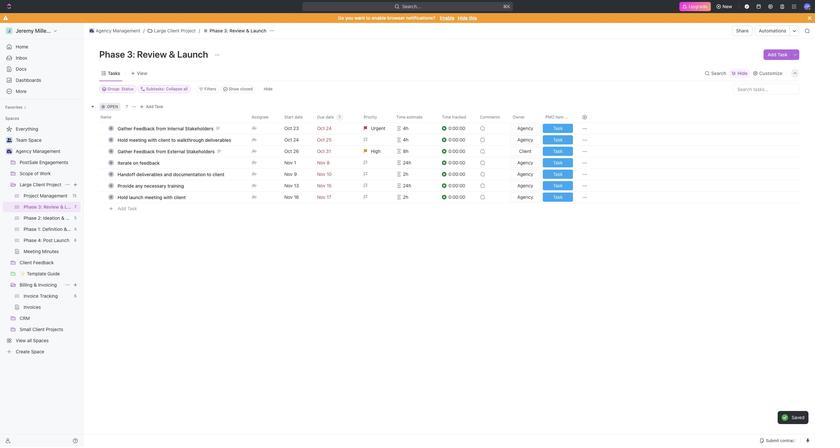 Task type: vqa. For each thing, say whether or not it's contained in the screenshot.
want
yes



Task type: describe. For each thing, give the bounding box(es) containing it.
invoices link
[[24, 302, 79, 313]]

client inside dropdown button
[[520, 149, 532, 154]]

from for internal
[[156, 126, 166, 131]]

team space
[[16, 137, 42, 143]]

to for hold meeting with client to walkthrough deliverables
[[171, 137, 176, 143]]

launch
[[129, 195, 144, 200]]

open
[[107, 104, 118, 109]]

1 vertical spatial phase 3: review & launch
[[99, 49, 210, 60]]

inbox
[[16, 55, 27, 61]]

meeting minutes link
[[24, 247, 79, 257]]

collapse
[[166, 87, 183, 91]]

3 task button from the top
[[542, 146, 575, 157]]

4h for 4h dropdown button related to hold meeting with client to walkthrough deliverables's task dropdown button
[[403, 137, 409, 143]]

1 vertical spatial add task
[[146, 104, 163, 109]]

5
[[74, 216, 77, 221]]

home
[[16, 44, 28, 50]]

hold launch meeting with client
[[118, 195, 186, 200]]

0 vertical spatial phase 3: review & launch
[[210, 28, 267, 33]]

scope of work
[[20, 171, 51, 176]]

start
[[285, 115, 294, 120]]

0:00:00 for handoff deliverables and documentation to client
[[449, 171, 466, 177]]

to for handoff deliverables and documentation to client
[[207, 172, 212, 177]]

time for time estimate
[[397, 115, 406, 120]]

2 horizontal spatial to
[[366, 15, 371, 21]]

2 horizontal spatial project
[[181, 28, 196, 33]]

jeremy miller's workspace, , element
[[6, 28, 12, 34]]

billing
[[20, 282, 32, 288]]

1 agency button from the top
[[510, 123, 542, 134]]

provide
[[118, 183, 134, 189]]

definition
[[42, 227, 63, 232]]

priority
[[364, 115, 377, 120]]

add for add task button to the bottom
[[118, 206, 126, 211]]

view button
[[128, 69, 150, 78]]

phase 3: review & launch inside tree
[[24, 204, 81, 210]]

team space link
[[16, 135, 79, 146]]

2 / from the left
[[199, 28, 200, 33]]

projects
[[46, 327, 63, 332]]

iterate
[[118, 160, 132, 166]]

1 0:00:00 from the top
[[449, 126, 466, 131]]

4:
[[38, 238, 42, 243]]

2h for hold launch meeting with client
[[403, 194, 409, 200]]

task button for hold launch meeting with client
[[542, 191, 575, 203]]

client button
[[510, 146, 542, 157]]

0 vertical spatial management
[[113, 28, 140, 33]]

name button
[[99, 112, 248, 123]]

external
[[167, 149, 185, 154]]

1 horizontal spatial deliverables
[[205, 137, 231, 143]]

1 vertical spatial add task button
[[138, 103, 166, 111]]

jeremy miller's workspace
[[16, 28, 81, 34]]

and
[[164, 172, 172, 177]]

postsale
[[20, 160, 38, 165]]

task button for provide any necessary training
[[542, 180, 575, 192]]

search button
[[703, 69, 729, 78]]

date for start date
[[295, 115, 303, 120]]

priority button
[[360, 112, 393, 123]]

0 vertical spatial phase 3: review & launch link
[[202, 27, 268, 35]]

work
[[40, 171, 51, 176]]

0:00:00 button for hold launch meeting with client
[[442, 191, 476, 203]]

large client project inside tree
[[20, 182, 61, 188]]

0:00:00 for hold launch meeting with client
[[449, 194, 466, 200]]

view for view all spaces
[[16, 338, 26, 344]]

0 vertical spatial large
[[154, 28, 166, 33]]

phase 4: post launch link
[[24, 235, 72, 246]]

handoff deliverables and documentation to client
[[118, 172, 225, 177]]

review inside tree
[[44, 204, 59, 210]]

phase 1: definition & onboarding
[[24, 227, 93, 232]]

invoicing
[[38, 282, 57, 288]]

0:00:00 for provide any necessary training
[[449, 183, 466, 189]]

create space
[[16, 349, 44, 355]]

feedback for internal
[[134, 126, 155, 131]]

phase for 7
[[24, 204, 37, 210]]

15
[[72, 193, 77, 198]]

invoice tracking
[[24, 293, 58, 299]]

on
[[133, 160, 139, 166]]

comments button
[[476, 112, 509, 123]]

browser
[[388, 15, 405, 21]]

feedback for external
[[134, 149, 155, 154]]

production
[[66, 215, 89, 221]]

0 vertical spatial add task button
[[765, 50, 792, 60]]

agency management inside tree
[[16, 149, 60, 154]]

0:00:00 button for handoff deliverables and documentation to client
[[442, 169, 476, 180]]

agency for 24h "dropdown button" for iterate on feedback
[[518, 160, 534, 166]]

invoices
[[24, 305, 41, 310]]

8h
[[403, 149, 409, 154]]

gather for gather feedback from external stakeholders
[[118, 149, 133, 154]]

pmo
[[546, 115, 555, 120]]

home link
[[3, 42, 81, 52]]

gather for gather feedback from internal stakeholders
[[118, 126, 133, 131]]

⌘k
[[504, 4, 511, 9]]

enable
[[440, 15, 455, 21]]

pmo item type
[[546, 115, 574, 120]]

agency button for client
[[510, 134, 542, 146]]

feedback inside tree
[[33, 260, 54, 266]]

agency for 2h dropdown button corresponding to handoff deliverables and documentation to client
[[518, 171, 534, 177]]

task for agency dropdown button related to training
[[554, 183, 563, 189]]

scope
[[20, 171, 33, 176]]

1 horizontal spatial 7
[[126, 104, 128, 109]]

task button for iterate on feedback
[[542, 157, 575, 169]]

gather feedback from external stakeholders
[[118, 149, 215, 154]]

hold launch meeting with client link
[[116, 193, 247, 202]]

small
[[20, 327, 31, 332]]

time estimate
[[397, 115, 423, 120]]

2h button for hold launch meeting with client
[[393, 191, 438, 203]]

0 horizontal spatial add task
[[118, 206, 137, 211]]

high button
[[360, 146, 393, 157]]

sidebar navigation
[[0, 23, 93, 448]]

0:00:00 for hold meeting with client to walkthrough deliverables
[[449, 137, 466, 143]]

phase 1: definition & onboarding link
[[24, 224, 93, 235]]

4h button for seventh task dropdown button from the bottom
[[393, 123, 438, 134]]

dashboards link
[[3, 75, 81, 86]]

jm button
[[803, 1, 813, 12]]

0 horizontal spatial deliverables
[[137, 172, 163, 177]]

start date
[[285, 115, 303, 120]]

upgrade link
[[680, 2, 711, 11]]

scope of work link
[[20, 169, 79, 179]]

business time image
[[90, 29, 94, 32]]

stakeholders for gather feedback from internal stakeholders
[[185, 126, 214, 131]]

Search tasks... text field
[[734, 84, 800, 94]]

2 vertical spatial add task button
[[115, 205, 140, 213]]

of
[[34, 171, 39, 176]]

stakeholders for gather feedback from external stakeholders
[[186, 149, 215, 154]]

business time image
[[7, 150, 12, 153]]

agency for 4h dropdown button related to hold meeting with client to walkthrough deliverables's task dropdown button
[[518, 137, 534, 143]]

date for due date
[[326, 115, 334, 120]]

estimate
[[407, 115, 423, 120]]

guide
[[47, 271, 60, 277]]

agency for 2h dropdown button corresponding to hold launch meeting with client
[[518, 194, 534, 200]]

1 vertical spatial with
[[164, 195, 173, 200]]

2h for handoff deliverables and documentation to client
[[403, 171, 409, 177]]

phase for 4
[[24, 227, 37, 232]]

agency button for documentation
[[510, 169, 542, 180]]

gather feedback from external stakeholders link
[[116, 147, 247, 156]]

template
[[27, 271, 46, 277]]

task for documentation's agency dropdown button
[[554, 171, 563, 177]]

0 vertical spatial add task
[[768, 52, 788, 57]]

1 horizontal spatial agency management
[[96, 28, 140, 33]]

status
[[122, 87, 134, 91]]

new button
[[714, 1, 737, 12]]

0 vertical spatial with
[[148, 137, 157, 143]]

subtasks: collapse all
[[146, 87, 188, 91]]

client inside handoff deliverables and documentation to client link
[[213, 172, 225, 177]]

3 agency button from the top
[[510, 157, 542, 169]]

1 horizontal spatial project
[[46, 182, 61, 188]]

iterate on feedback link
[[116, 158, 247, 168]]

3 0:00:00 from the top
[[449, 149, 466, 154]]

user group image
[[7, 138, 12, 142]]

1 vertical spatial meeting
[[145, 195, 162, 200]]

task for first agency dropdown button from the top
[[554, 126, 563, 131]]

customize button
[[752, 69, 785, 78]]

show
[[229, 87, 239, 91]]

1 horizontal spatial agency management link
[[88, 27, 142, 35]]

hold for hold launch meeting with client
[[118, 195, 128, 200]]

24h button for iterate on feedback
[[393, 157, 438, 169]]

0 vertical spatial large client project
[[154, 28, 196, 33]]

necessary
[[144, 183, 166, 189]]

0:00:00 for iterate on feedback
[[449, 160, 466, 166]]

do
[[338, 15, 344, 21]]

this
[[469, 15, 477, 21]]

customize
[[760, 70, 783, 76]]

time estimate button
[[393, 112, 438, 123]]

agency button for with
[[510, 191, 542, 203]]

small client projects link
[[20, 325, 79, 335]]

closed
[[240, 87, 253, 91]]

task for with agency dropdown button
[[554, 194, 563, 200]]

invoice tracking link
[[24, 291, 72, 302]]

engagements
[[39, 160, 68, 165]]

1 / from the left
[[143, 28, 145, 33]]



Task type: locate. For each thing, give the bounding box(es) containing it.
group:
[[108, 87, 120, 91]]

assignee button
[[248, 112, 281, 123]]

client down gather feedback from internal stakeholders
[[158, 137, 170, 143]]

assignee
[[252, 115, 269, 120]]

1 vertical spatial 7
[[74, 205, 77, 210]]

favorites
[[5, 105, 23, 110]]

✨
[[20, 271, 26, 277]]

1 gather from the top
[[118, 126, 133, 131]]

client inside 'hold launch meeting with client' link
[[174, 195, 186, 200]]

1 task button from the top
[[542, 123, 575, 134]]

tree
[[3, 124, 93, 357]]

add up customize
[[768, 52, 777, 57]]

0 vertical spatial view
[[137, 70, 147, 76]]

5 0:00:00 from the top
[[449, 171, 466, 177]]

feedback up iterate on feedback
[[134, 149, 155, 154]]

4h button for hold meeting with client to walkthrough deliverables's task dropdown button
[[393, 134, 438, 146]]

0 vertical spatial 4h
[[403, 126, 409, 131]]

1 horizontal spatial large client project link
[[146, 27, 198, 35]]

with down 'training'
[[164, 195, 173, 200]]

gather feedback from internal stakeholders link
[[116, 124, 247, 133]]

2 6 from the top
[[74, 294, 77, 299]]

more
[[16, 89, 27, 94]]

5 0:00:00 button from the top
[[442, 169, 476, 180]]

1 vertical spatial 6
[[74, 294, 77, 299]]

agency management link
[[88, 27, 142, 35], [16, 146, 79, 157]]

search
[[712, 70, 727, 76]]

task button for hold meeting with client to walkthrough deliverables
[[542, 134, 575, 146]]

space inside team space link
[[28, 137, 42, 143]]

2 vertical spatial project
[[24, 193, 39, 199]]

1 horizontal spatial add
[[146, 104, 154, 109]]

spaces inside view all spaces link
[[33, 338, 49, 344]]

automations button
[[756, 26, 790, 36]]

2 horizontal spatial client
[[213, 172, 225, 177]]

0 vertical spatial add
[[768, 52, 777, 57]]

1 4h button from the top
[[393, 123, 438, 134]]

date right the 'start'
[[295, 115, 303, 120]]

1 horizontal spatial 3:
[[127, 49, 135, 60]]

add task down launch
[[118, 206, 137, 211]]

1 vertical spatial spaces
[[33, 338, 49, 344]]

agency management right business time image at the left of page
[[96, 28, 140, 33]]

hide right search
[[738, 70, 748, 76]]

7 0:00:00 button from the top
[[442, 191, 476, 203]]

you
[[346, 15, 354, 21]]

2 vertical spatial to
[[207, 172, 212, 177]]

0 vertical spatial meeting
[[129, 137, 147, 143]]

from left internal
[[156, 126, 166, 131]]

hide button
[[730, 69, 750, 78]]

documentation
[[173, 172, 206, 177]]

0 vertical spatial hide
[[458, 15, 468, 21]]

0 vertical spatial 24h button
[[393, 157, 438, 169]]

2:
[[38, 215, 42, 221]]

add task button up customize
[[765, 50, 792, 60]]

walkthrough
[[177, 137, 204, 143]]

tree inside sidebar navigation
[[3, 124, 93, 357]]

add down subtasks:
[[146, 104, 154, 109]]

hold up "iterate"
[[118, 137, 128, 143]]

add task
[[768, 52, 788, 57], [146, 104, 163, 109], [118, 206, 137, 211]]

deliverables right walkthrough
[[205, 137, 231, 143]]

hide left this
[[458, 15, 468, 21]]

from left external
[[156, 149, 166, 154]]

view inside view button
[[137, 70, 147, 76]]

0 vertical spatial 2h
[[403, 171, 409, 177]]

client down provide any necessary training link
[[174, 195, 186, 200]]

stakeholders inside gather feedback from internal stakeholders link
[[185, 126, 214, 131]]

client feedback
[[20, 260, 54, 266]]

gather
[[118, 126, 133, 131], [118, 149, 133, 154]]

1 hold from the top
[[118, 137, 128, 143]]

2 0:00:00 from the top
[[449, 137, 466, 143]]

2 horizontal spatial 3:
[[224, 28, 229, 33]]

1 vertical spatial large client project link
[[20, 180, 62, 190]]

1 vertical spatial 3:
[[127, 49, 135, 60]]

0 horizontal spatial with
[[148, 137, 157, 143]]

hide button
[[261, 85, 275, 93]]

6 for phase 4: post launch
[[74, 238, 77, 243]]

space inside create space link
[[31, 349, 44, 355]]

client feedback link
[[20, 258, 79, 268]]

to right documentation
[[207, 172, 212, 177]]

feedback
[[140, 160, 160, 166]]

minutes
[[42, 249, 59, 254]]

task for agency dropdown button for client
[[554, 137, 563, 143]]

jm
[[806, 4, 810, 8]]

2 vertical spatial client
[[174, 195, 186, 200]]

0 horizontal spatial to
[[171, 137, 176, 143]]

to right want
[[366, 15, 371, 21]]

7 right "open"
[[126, 104, 128, 109]]

0 horizontal spatial all
[[27, 338, 32, 344]]

0 vertical spatial 3:
[[224, 28, 229, 33]]

6 agency button from the top
[[510, 191, 542, 203]]

7 up 5
[[74, 205, 77, 210]]

0 vertical spatial 6
[[74, 238, 77, 243]]

1 date from the left
[[295, 115, 303, 120]]

2 2h from the top
[[403, 194, 409, 200]]

2 vertical spatial feedback
[[33, 260, 54, 266]]

agency for 4h dropdown button related to seventh task dropdown button from the bottom
[[518, 126, 534, 131]]

2h button
[[393, 169, 438, 180], [393, 191, 438, 203]]

time
[[397, 115, 406, 120], [442, 115, 451, 120]]

2 task button from the top
[[542, 134, 575, 146]]

4h down time estimate
[[403, 126, 409, 131]]

2 2h button from the top
[[393, 191, 438, 203]]

space down everything 'link'
[[28, 137, 42, 143]]

4h button up 8h
[[393, 134, 438, 146]]

1 vertical spatial review
[[137, 49, 167, 60]]

stakeholders down walkthrough
[[186, 149, 215, 154]]

phase inside "link"
[[24, 238, 37, 243]]

2 gather from the top
[[118, 149, 133, 154]]

hide right closed
[[264, 87, 273, 91]]

management for 'project management' link
[[40, 193, 68, 199]]

post
[[43, 238, 53, 243]]

miller's
[[35, 28, 53, 34]]

0 horizontal spatial agency management link
[[16, 146, 79, 157]]

favorites button
[[3, 104, 29, 111]]

meeting down necessary
[[145, 195, 162, 200]]

24h for iterate on feedback
[[403, 160, 412, 166]]

time for time tracked
[[442, 115, 451, 120]]

1 vertical spatial 4h
[[403, 137, 409, 143]]

0 horizontal spatial client
[[158, 137, 170, 143]]

meeting minutes
[[24, 249, 59, 254]]

1 vertical spatial management
[[33, 149, 60, 154]]

1 horizontal spatial large client project
[[154, 28, 196, 33]]

agency inside tree
[[16, 149, 32, 154]]

view
[[137, 70, 147, 76], [16, 338, 26, 344]]

6
[[74, 238, 77, 243], [74, 294, 77, 299]]

1 24h button from the top
[[393, 157, 438, 169]]

management for agency management link to the bottom
[[33, 149, 60, 154]]

0 vertical spatial from
[[156, 126, 166, 131]]

1 24h from the top
[[403, 160, 412, 166]]

2 time from the left
[[442, 115, 451, 120]]

due
[[317, 115, 325, 120]]

2 vertical spatial add task
[[118, 206, 137, 211]]

1 horizontal spatial date
[[326, 115, 334, 120]]

hide
[[458, 15, 468, 21], [738, 70, 748, 76], [264, 87, 273, 91]]

from for external
[[156, 149, 166, 154]]

1 0:00:00 button from the top
[[442, 123, 476, 134]]

invoice
[[24, 293, 39, 299]]

all up create space
[[27, 338, 32, 344]]

review
[[230, 28, 245, 33], [137, 49, 167, 60], [44, 204, 59, 210]]

jeremy
[[16, 28, 34, 34]]

1 horizontal spatial review
[[137, 49, 167, 60]]

6 up the invoices link
[[74, 294, 77, 299]]

onboarding
[[68, 227, 93, 232]]

handoff
[[118, 172, 135, 177]]

stakeholders up walkthrough
[[185, 126, 214, 131]]

view for view
[[137, 70, 147, 76]]

7 0:00:00 from the top
[[449, 194, 466, 200]]

2 vertical spatial hide
[[264, 87, 273, 91]]

launch inside "link"
[[54, 238, 69, 243]]

0:00:00 button for hold meeting with client to walkthrough deliverables
[[442, 134, 476, 146]]

4 agency button from the top
[[510, 169, 542, 180]]

1:
[[38, 227, 41, 232]]

phase for 5
[[24, 215, 37, 221]]

task for 3rd agency dropdown button from the top of the page
[[554, 160, 563, 166]]

create space link
[[3, 347, 79, 357]]

phase for 6
[[24, 238, 37, 243]]

0 vertical spatial agency management link
[[88, 27, 142, 35]]

2h button for handoff deliverables and documentation to client
[[393, 169, 438, 180]]

2 vertical spatial management
[[40, 193, 68, 199]]

0 horizontal spatial phase 3: review & launch link
[[24, 202, 81, 212]]

1 vertical spatial 2h button
[[393, 191, 438, 203]]

meeting up iterate on feedback
[[129, 137, 147, 143]]

1 vertical spatial feedback
[[134, 149, 155, 154]]

view inside view all spaces link
[[16, 338, 26, 344]]

0:00:00 button
[[442, 123, 476, 134], [442, 134, 476, 146], [442, 146, 476, 157], [442, 157, 476, 169], [442, 169, 476, 180], [442, 180, 476, 192], [442, 191, 476, 203]]

automations
[[760, 28, 787, 33]]

1 vertical spatial agency management link
[[16, 146, 79, 157]]

all right collapse
[[184, 87, 188, 91]]

task for the client dropdown button
[[554, 149, 563, 154]]

24h
[[403, 160, 412, 166], [403, 183, 412, 189]]

2 horizontal spatial hide
[[738, 70, 748, 76]]

3: inside tree
[[38, 204, 42, 210]]

1 6 from the top
[[74, 238, 77, 243]]

any
[[135, 183, 143, 189]]

hide inside dropdown button
[[738, 70, 748, 76]]

4 0:00:00 button from the top
[[442, 157, 476, 169]]

24h button for provide any necessary training
[[393, 180, 438, 192]]

2 agency button from the top
[[510, 134, 542, 146]]

0 horizontal spatial spaces
[[5, 116, 19, 121]]

1 horizontal spatial with
[[164, 195, 173, 200]]

7
[[126, 104, 128, 109], [74, 205, 77, 210]]

2 horizontal spatial add
[[768, 52, 777, 57]]

gather down "open"
[[118, 126, 133, 131]]

agency for 24h "dropdown button" associated with provide any necessary training
[[518, 183, 534, 189]]

0 horizontal spatial large client project link
[[20, 180, 62, 190]]

0 horizontal spatial review
[[44, 204, 59, 210]]

1 horizontal spatial add task
[[146, 104, 163, 109]]

deliverables
[[205, 137, 231, 143], [137, 172, 163, 177]]

crm link
[[20, 313, 79, 324]]

gather feedback from internal stakeholders
[[118, 126, 214, 131]]

time left tracked
[[442, 115, 451, 120]]

view up create
[[16, 338, 26, 344]]

2 vertical spatial 3:
[[38, 204, 42, 210]]

0 vertical spatial stakeholders
[[185, 126, 214, 131]]

2 4h button from the top
[[393, 134, 438, 146]]

with down gather feedback from internal stakeholders
[[148, 137, 157, 143]]

1 horizontal spatial hide
[[458, 15, 468, 21]]

7 inside tree
[[74, 205, 77, 210]]

2 from from the top
[[156, 149, 166, 154]]

0 vertical spatial project
[[181, 28, 196, 33]]

2 0:00:00 button from the top
[[442, 134, 476, 146]]

2 vertical spatial phase 3: review & launch
[[24, 204, 81, 210]]

1 vertical spatial hold
[[118, 195, 128, 200]]

1 horizontal spatial view
[[137, 70, 147, 76]]

1 vertical spatial large client project
[[20, 182, 61, 188]]

1 4h from the top
[[403, 126, 409, 131]]

1 vertical spatial view
[[16, 338, 26, 344]]

0 vertical spatial review
[[230, 28, 245, 33]]

0:00:00 button for provide any necessary training
[[442, 180, 476, 192]]

more button
[[3, 86, 81, 97]]

add task up customize
[[768, 52, 788, 57]]

1 vertical spatial project
[[46, 182, 61, 188]]

enable
[[372, 15, 387, 21]]

0 vertical spatial deliverables
[[205, 137, 231, 143]]

phase 3: review & launch link
[[202, 27, 268, 35], [24, 202, 81, 212]]

hide inside button
[[264, 87, 273, 91]]

5 agency button from the top
[[510, 180, 542, 192]]

0 vertical spatial large client project link
[[146, 27, 198, 35]]

feedback down the name 'dropdown button'
[[134, 126, 155, 131]]

3 0:00:00 button from the top
[[442, 146, 476, 157]]

stakeholders
[[185, 126, 214, 131], [186, 149, 215, 154]]

add task button down launch
[[115, 205, 140, 213]]

0 horizontal spatial time
[[397, 115, 406, 120]]

upgrade
[[689, 4, 708, 9]]

4 0:00:00 from the top
[[449, 160, 466, 166]]

0 vertical spatial client
[[158, 137, 170, 143]]

space down view all spaces link
[[31, 349, 44, 355]]

4h button down estimate
[[393, 123, 438, 134]]

add task down subtasks:
[[146, 104, 163, 109]]

2 date from the left
[[326, 115, 334, 120]]

saved
[[792, 415, 805, 421]]

1 horizontal spatial all
[[184, 87, 188, 91]]

to down internal
[[171, 137, 176, 143]]

4h for 4h dropdown button related to seventh task dropdown button from the bottom
[[403, 126, 409, 131]]

1 from from the top
[[156, 126, 166, 131]]

1 horizontal spatial client
[[174, 195, 186, 200]]

view all spaces
[[16, 338, 49, 344]]

client right documentation
[[213, 172, 225, 177]]

2 4h from the top
[[403, 137, 409, 143]]

1 2h from the top
[[403, 171, 409, 177]]

1 vertical spatial 24h button
[[393, 180, 438, 192]]

0 horizontal spatial agency management
[[16, 149, 60, 154]]

meeting
[[24, 249, 41, 254]]

space for create space
[[31, 349, 44, 355]]

1 horizontal spatial spaces
[[33, 338, 49, 344]]

1 vertical spatial deliverables
[[137, 172, 163, 177]]

0 vertical spatial space
[[28, 137, 42, 143]]

time left estimate
[[397, 115, 406, 120]]

hold meeting with client to walkthrough deliverables
[[118, 137, 231, 143]]

gather up "iterate"
[[118, 149, 133, 154]]

7 task button from the top
[[542, 191, 575, 203]]

space for team space
[[28, 137, 42, 143]]

6 for invoice tracking
[[74, 294, 77, 299]]

1 vertical spatial 2h
[[403, 194, 409, 200]]

2 24h from the top
[[403, 183, 412, 189]]

0 horizontal spatial date
[[295, 115, 303, 120]]

phase 3: review & launch
[[210, 28, 267, 33], [99, 49, 210, 60], [24, 204, 81, 210]]

hold for hold meeting with client to walkthrough deliverables
[[118, 137, 128, 143]]

0 vertical spatial spaces
[[5, 116, 19, 121]]

6 0:00:00 button from the top
[[442, 180, 476, 192]]

2 24h button from the top
[[393, 180, 438, 192]]

5 task button from the top
[[542, 169, 575, 180]]

1 vertical spatial add
[[146, 104, 154, 109]]

view up subtasks:
[[137, 70, 147, 76]]

urgent button
[[360, 123, 393, 134]]

spaces down favorites
[[5, 116, 19, 121]]

client inside hold meeting with client to walkthrough deliverables link
[[158, 137, 170, 143]]

1 vertical spatial space
[[31, 349, 44, 355]]

4 task button from the top
[[542, 157, 575, 169]]

do you want to enable browser notifications? enable hide this
[[338, 15, 477, 21]]

0 vertical spatial 7
[[126, 104, 128, 109]]

team
[[16, 137, 27, 143]]

stakeholders inside gather feedback from external stakeholders link
[[186, 149, 215, 154]]

add task button down subtasks:
[[138, 103, 166, 111]]

add down provide
[[118, 206, 126, 211]]

training
[[168, 183, 184, 189]]

agency button for training
[[510, 180, 542, 192]]

deliverables down feedback
[[137, 172, 163, 177]]

6 task button from the top
[[542, 180, 575, 192]]

iterate on feedback
[[118, 160, 160, 166]]

1 vertical spatial from
[[156, 149, 166, 154]]

6 down 4
[[74, 238, 77, 243]]

search...
[[403, 4, 421, 9]]

item
[[556, 115, 564, 120]]

subtasks:
[[146, 87, 165, 91]]

spaces
[[5, 116, 19, 121], [33, 338, 49, 344]]

4h button
[[393, 123, 438, 134], [393, 134, 438, 146]]

1 vertical spatial to
[[171, 137, 176, 143]]

1 horizontal spatial to
[[207, 172, 212, 177]]

feedback down meeting minutes at the bottom left of page
[[33, 260, 54, 266]]

add for the top add task button
[[768, 52, 777, 57]]

spaces down small client projects
[[33, 338, 49, 344]]

2h
[[403, 171, 409, 177], [403, 194, 409, 200]]

4h up 8h
[[403, 137, 409, 143]]

0:00:00 button for iterate on feedback
[[442, 157, 476, 169]]

2 hold from the top
[[118, 195, 128, 200]]

hold down provide
[[118, 195, 128, 200]]

6 0:00:00 from the top
[[449, 183, 466, 189]]

8h button
[[393, 146, 438, 157]]

agency management up postsale engagements
[[16, 149, 60, 154]]

to
[[366, 15, 371, 21], [171, 137, 176, 143], [207, 172, 212, 177]]

owner
[[513, 115, 525, 120]]

all inside tree
[[27, 338, 32, 344]]

from
[[156, 126, 166, 131], [156, 149, 166, 154]]

0 vertical spatial gather
[[118, 126, 133, 131]]

date right due
[[326, 115, 334, 120]]

phase 2: ideation & production
[[24, 215, 89, 221]]

everything
[[16, 126, 38, 132]]

2 vertical spatial review
[[44, 204, 59, 210]]

large inside tree
[[20, 182, 32, 188]]

want
[[355, 15, 365, 21]]

tree containing everything
[[3, 124, 93, 357]]

1 time from the left
[[397, 115, 406, 120]]

0 horizontal spatial 3:
[[38, 204, 42, 210]]

0 horizontal spatial 7
[[74, 205, 77, 210]]

large
[[154, 28, 166, 33], [20, 182, 32, 188]]

task button for handoff deliverables and documentation to client
[[542, 169, 575, 180]]

24h for provide any necessary training
[[403, 183, 412, 189]]

1 2h button from the top
[[393, 169, 438, 180]]



